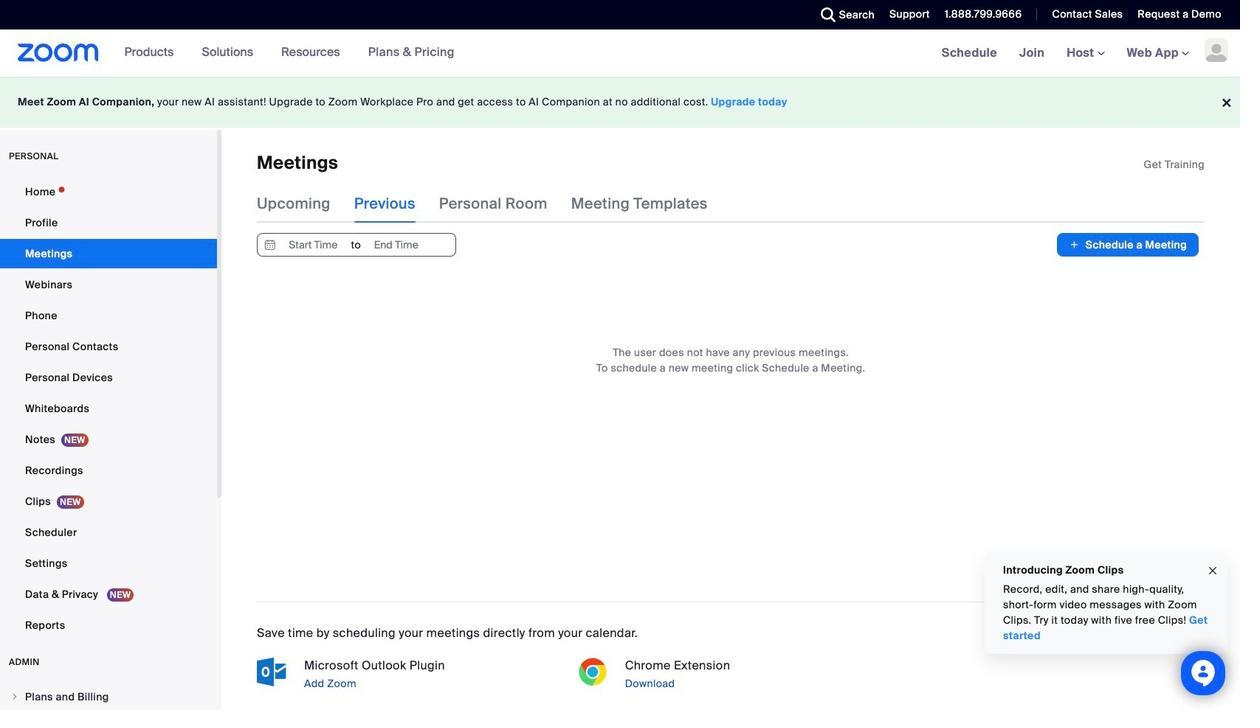 Task type: vqa. For each thing, say whether or not it's contained in the screenshot.
Zoom Logo
yes



Task type: locate. For each thing, give the bounding box(es) containing it.
close image
[[1207, 563, 1219, 580]]

menu item
[[0, 684, 217, 711]]

Date Range Picker Start field
[[279, 234, 347, 256]]

zoom logo image
[[18, 44, 99, 62]]

personal menu menu
[[0, 177, 217, 642]]

date image
[[261, 234, 279, 256]]

banner
[[0, 30, 1240, 78]]

application
[[1144, 157, 1205, 172]]

footer
[[0, 77, 1240, 128]]

add image
[[1069, 238, 1080, 253]]

Date Range Picker End field
[[362, 234, 430, 256]]

product information navigation
[[99, 30, 466, 77]]



Task type: describe. For each thing, give the bounding box(es) containing it.
meetings navigation
[[931, 30, 1240, 78]]

profile picture image
[[1205, 38, 1229, 62]]

right image
[[10, 693, 19, 702]]

tabs of meeting tab list
[[257, 185, 731, 223]]



